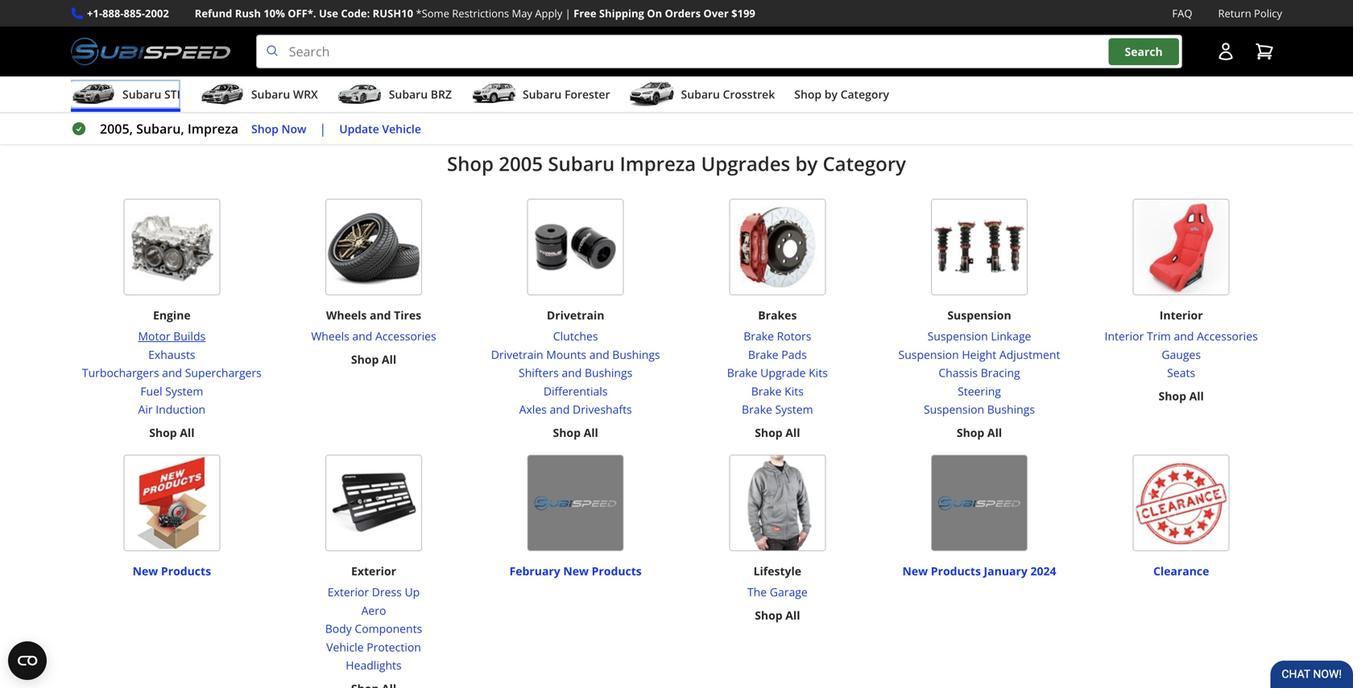 Task type: locate. For each thing, give the bounding box(es) containing it.
on right not
[[467, 104, 483, 121]]

had
[[1015, 65, 1038, 83]]

1 horizontal spatial to
[[805, 65, 817, 83]]

1 vertical spatial system
[[775, 402, 813, 417]]

1 horizontal spatial made
[[694, 27, 728, 44]]

1 vertical spatial drivetrain
[[491, 347, 543, 362]]

bushings up driveshafts
[[585, 365, 633, 381]]

1 vertical spatial by
[[795, 151, 818, 177]]

shop inside engine motor builds exhausts turbochargers and superchargers fuel system air induction shop all
[[149, 425, 177, 441]]

0 vertical spatial interior
[[1160, 308, 1203, 323]]

to up faction
[[656, 65, 668, 83]]

category inside shop by category dropdown button
[[841, 87, 889, 102]]

0 vertical spatial exterior
[[351, 564, 396, 579]]

0 horizontal spatial interior
[[1105, 329, 1144, 344]]

protection
[[367, 640, 421, 655]]

all down wheels and accessories "link"
[[382, 352, 396, 367]]

a
[[1119, 46, 1126, 63], [672, 65, 679, 83]]

category down shop by category dropdown button at the top of the page
[[823, 151, 906, 177]]

the down 'lifestyle'
[[748, 585, 767, 600]]

| right now
[[319, 120, 326, 137]]

system down brake kits link
[[775, 402, 813, 417]]

february new products image image
[[527, 455, 624, 552]]

5x100 down faction
[[675, 104, 711, 121]]

knuckle inside , and the factory exclusive larger brembo calipers that will fit on the 2005 sti, would not fit on the 2004 model because of the 5x100 knuckle design.
[[715, 104, 761, 121]]

,
[[830, 85, 833, 102]]

1 vertical spatial knuckle
[[715, 104, 761, 121]]

shop inside suspension suspension linkage suspension height adjustment chassis bracing steering suspension bushings shop all
[[957, 425, 985, 441]]

suspension
[[407, 65, 476, 83], [472, 85, 541, 102]]

0 horizontal spatial wheel
[[222, 85, 258, 102]]

that up the larger
[[987, 65, 1012, 83]]

products inside "link"
[[931, 564, 981, 579]]

drivetrain up shifters
[[491, 347, 543, 362]]

all inside brakes brake rotors brake pads brake upgrade kits brake kits brake system shop all
[[786, 425, 800, 441]]

system up "induction"
[[165, 384, 203, 399]]

sti up the "bbs"
[[854, 27, 872, 44]]

wheel down the different
[[222, 85, 258, 102]]

suspension up height
[[928, 329, 988, 344]]

1 horizontal spatial a
[[1119, 46, 1126, 63]]

0 horizontal spatial kits
[[785, 384, 804, 399]]

new products january 2024 image image
[[931, 455, 1028, 552]]

shop down air induction link
[[149, 425, 177, 441]]

rush10
[[373, 6, 413, 21]]

and inside engine motor builds exhausts turbochargers and superchargers fuel system air induction shop all
[[162, 365, 182, 381]]

0 vertical spatial as
[[733, 65, 746, 83]]

1 horizontal spatial impreza
[[620, 151, 696, 177]]

upgrades
[[544, 85, 601, 102]]

0 horizontal spatial made
[[535, 27, 570, 44]]

exterior
[[351, 564, 396, 579], [328, 585, 369, 600]]

knuckle down the f-
[[715, 104, 761, 121]]

with
[[392, 46, 418, 63], [1090, 46, 1116, 63]]

wild
[[234, 27, 258, 44]]

0 vertical spatial sti,
[[464, 27, 485, 44]]

1 vertical spatial as
[[635, 85, 649, 102]]

axles and driveshafts link
[[491, 401, 660, 419]]

0 vertical spatial impreza
[[188, 120, 238, 137]]

2005,
[[100, 120, 133, 137]]

the down converting at the top left of the page
[[486, 104, 506, 121]]

1 vertical spatial kits
[[785, 384, 804, 399]]

0 horizontal spatial products
[[161, 564, 211, 579]]

off*.
[[288, 6, 316, 21]]

0 vertical spatial vehicle
[[382, 121, 421, 136]]

2 horizontal spatial that
[[987, 65, 1012, 83]]

2 made from the left
[[694, 27, 728, 44]]

category down earlier
[[841, 87, 889, 102]]

a subaru wrx thumbnail image image
[[200, 82, 245, 106]]

2 horizontal spatial 2005
[[1003, 46, 1033, 63]]

1 horizontal spatial by
[[825, 87, 838, 102]]

sti up 2005, subaru, impreza
[[164, 87, 180, 102]]

accessories inside interior interior trim and accessories gauges seats shop all
[[1197, 329, 1258, 344]]

builds
[[173, 329, 206, 344]]

1 horizontal spatial on
[[467, 104, 483, 121]]

subaru down 5x114.3 at the right
[[681, 87, 720, 102]]

0 horizontal spatial with
[[392, 46, 418, 63]]

shifters and bushings link
[[491, 364, 660, 383]]

headlights
[[346, 658, 402, 674]]

seats
[[1167, 365, 1196, 381]]

1 horizontal spatial wheel
[[569, 65, 605, 83]]

wheel up forester
[[569, 65, 605, 83]]

exterior exterior dress up aero body components vehicle protection headlights
[[325, 564, 422, 674]]

rush
[[235, 6, 261, 21]]

shop down not
[[447, 151, 494, 177]]

new products
[[133, 564, 211, 579]]

0 horizontal spatial a
[[672, 65, 679, 83]]

1 horizontal spatial vehicle
[[382, 121, 421, 136]]

the down *some
[[408, 27, 428, 44]]

0 vertical spatial system
[[165, 384, 203, 399]]

0 horizontal spatial that
[[222, 104, 247, 121]]

wheels and tires wheels and accessories shop all
[[311, 308, 436, 367]]

3 products from the left
[[931, 564, 981, 579]]

all inside suspension suspension linkage suspension height adjustment chassis bracing steering suspension bushings shop all
[[988, 425, 1002, 441]]

clutches
[[553, 329, 598, 344]]

1 horizontal spatial 5x100
[[1064, 65, 1101, 83]]

1 vertical spatial that
[[987, 65, 1012, 83]]

wheels and tires image image
[[325, 199, 422, 296]]

1 horizontal spatial products
[[592, 564, 642, 579]]

all down brake system link at the bottom of the page
[[786, 425, 800, 441]]

new
[[133, 564, 158, 579], [563, 564, 589, 579], [903, 564, 928, 579]]

the down $199
[[731, 27, 751, 44]]

that up the rear
[[666, 27, 690, 44]]

gauges link
[[1105, 346, 1258, 364]]

1 horizontal spatial kits
[[809, 365, 828, 381]]

crosstrek
[[723, 87, 775, 102]]

2 horizontal spatial products
[[931, 564, 981, 579]]

rotors
[[777, 329, 812, 344]]

0 horizontal spatial the
[[222, 46, 245, 63]]

motor builds link
[[82, 328, 262, 346]]

0 horizontal spatial vehicle
[[326, 640, 364, 655]]

products left january
[[931, 564, 981, 579]]

shop left now
[[251, 121, 279, 136]]

trim
[[1147, 329, 1171, 344]]

0 horizontal spatial impreza
[[188, 120, 238, 137]]

0 horizontal spatial fit
[[273, 104, 285, 121]]

a up faction
[[672, 65, 679, 83]]

0 vertical spatial drivetrain
[[547, 308, 605, 323]]

2 vertical spatial bushings
[[987, 402, 1035, 417]]

shop all link down axles and driveshafts link on the bottom left of page
[[553, 424, 598, 442]]

0 horizontal spatial drivetrain
[[491, 347, 543, 362]]

knuckle down remains
[[278, 65, 324, 83]]

that left will
[[222, 104, 247, 121]]

1 vertical spatial sti,
[[363, 104, 385, 121]]

0 vertical spatial kits
[[809, 365, 828, 381]]

shop all link down air induction link
[[149, 424, 195, 442]]

0 vertical spatial a
[[1119, 46, 1126, 63]]

components
[[355, 622, 422, 637]]

subaru inside "dropdown button"
[[389, 87, 428, 102]]

system inside engine motor builds exhausts turbochargers and superchargers fuel system air induction shop all
[[165, 384, 203, 399]]

products for new products january 2024
[[931, 564, 981, 579]]

2 vertical spatial that
[[222, 104, 247, 121]]

|
[[565, 6, 571, 21], [319, 120, 326, 137]]

shop down seats link
[[1159, 389, 1187, 404]]

subaru up subaru,
[[122, 87, 161, 102]]

products down 'new products image'
[[161, 564, 211, 579]]

as up the f-
[[733, 65, 746, 83]]

1 made from the left
[[535, 27, 570, 44]]

vehicle down body
[[326, 640, 364, 655]]

engine image image
[[124, 199, 220, 296]]

0 vertical spatial |
[[565, 6, 571, 21]]

brakes image image
[[729, 199, 826, 296]]

1 new from the left
[[133, 564, 158, 579]]

apply
[[535, 6, 562, 21]]

lifestyle the garage shop all
[[748, 564, 808, 623]]

0 horizontal spatial 2004
[[431, 27, 461, 44]]

0 vertical spatial 2005
[[1003, 46, 1033, 63]]

1 horizontal spatial 2004
[[509, 104, 539, 121]]

rear
[[665, 46, 690, 63]]

1 vertical spatial 2005
[[331, 104, 360, 121]]

on down 'wrx'
[[289, 104, 304, 121]]

0 vertical spatial knuckle
[[278, 65, 324, 83]]

subaru wrx button
[[200, 80, 318, 112]]

gauges
[[1162, 347, 1201, 362]]

1 horizontal spatial that
[[666, 27, 690, 44]]

as down the "pattern"
[[635, 85, 649, 102]]

for
[[998, 27, 1016, 44]]

mounts
[[546, 347, 587, 362]]

shop all link for and
[[553, 424, 598, 442]]

+1-888-885-2002 link
[[87, 5, 169, 22]]

new for new products january 2024
[[903, 564, 928, 579]]

0 vertical spatial wheels
[[326, 308, 367, 323]]

5x100 inside a wild year after the release of the 2004 sti, subaru made subtle changes that made the transition of the sti simplified especially for the aftermarket. the body remains the same with the coined blobeye  headlights, the large rear wing, and it still included bbs wheels. however, the 2005 sti went with a different knuckle design in the suspension converting the wheel pattern to a 5x114.3 as opposed to the earlier 2004 sti models that had the 5x100 wheel pattern. because of these reasons, suspension upgrades such as
[[1064, 65, 1101, 83]]

all inside drivetrain clutches drivetrain mounts and bushings shifters and bushings differentials axles and driveshafts shop all
[[584, 425, 598, 441]]

system
[[165, 384, 203, 399], [775, 402, 813, 417]]

0 horizontal spatial as
[[635, 85, 649, 102]]

0 vertical spatial 2004
[[431, 27, 461, 44]]

went
[[1057, 46, 1087, 63]]

subaru forester button
[[471, 80, 610, 112]]

1 horizontal spatial 2005
[[499, 151, 543, 177]]

drivetrain up clutches
[[547, 308, 605, 323]]

0 horizontal spatial sti,
[[363, 104, 385, 121]]

drivetrain
[[547, 308, 605, 323], [491, 347, 543, 362]]

subispeed logo image
[[71, 35, 230, 69]]

accessories up gauges
[[1197, 329, 1258, 344]]

chassis bracing link
[[899, 364, 1060, 383]]

2004 inside , and the factory exclusive larger brembo calipers that will fit on the 2005 sti, would not fit on the 2004 model because of the 5x100 knuckle design.
[[509, 104, 539, 121]]

of down 'in'
[[366, 85, 378, 102]]

2005 down model
[[499, 151, 543, 177]]

shop all link for fuel
[[149, 424, 195, 442]]

brz
[[431, 87, 452, 102]]

shop down wheels and accessories "link"
[[351, 352, 379, 367]]

shop all link for bracing
[[957, 424, 1002, 442]]

1 horizontal spatial system
[[775, 402, 813, 417]]

with down aftermarket.
[[1090, 46, 1116, 63]]

2 accessories from the left
[[1197, 329, 1258, 344]]

subaru up model
[[523, 87, 562, 102]]

5x114.3
[[682, 65, 729, 83]]

new inside "link"
[[903, 564, 928, 579]]

the down earlier
[[863, 85, 883, 102]]

0 horizontal spatial 5x100
[[675, 104, 711, 121]]

0 vertical spatial 5x100
[[1064, 65, 1101, 83]]

1 horizontal spatial accessories
[[1197, 329, 1258, 344]]

1 horizontal spatial knuckle
[[715, 104, 761, 121]]

products for new products
[[161, 564, 211, 579]]

the down 'wrx'
[[308, 104, 327, 121]]

suspension up reasons,
[[407, 65, 476, 83]]

1 vertical spatial category
[[823, 151, 906, 177]]

and inside a wild year after the release of the 2004 sti, subaru made subtle changes that made the transition of the sti simplified especially for the aftermarket. the body remains the same with the coined blobeye  headlights, the large rear wing, and it still included bbs wheels. however, the 2005 sti went with a different knuckle design in the suspension converting the wheel pattern to a 5x114.3 as opposed to the earlier 2004 sti models that had the 5x100 wheel pattern. because of these reasons, suspension upgrades such as
[[728, 46, 751, 63]]

exterior up "exterior dress up" link
[[351, 564, 396, 579]]

of right "because"
[[637, 104, 649, 121]]

interior image image
[[1133, 199, 1230, 296]]

2005 inside a wild year after the release of the 2004 sti, subaru made subtle changes that made the transition of the sti simplified especially for the aftermarket. the body remains the same with the coined blobeye  headlights, the large rear wing, and it still included bbs wheels. however, the 2005 sti went with a different knuckle design in the suspension converting the wheel pattern to a 5x114.3 as opposed to the earlier 2004 sti models that had the 5x100 wheel pattern. because of these reasons, suspension upgrades such as
[[1003, 46, 1033, 63]]

1 vertical spatial suspension
[[472, 85, 541, 102]]

1 products from the left
[[161, 564, 211, 579]]

1 horizontal spatial the
[[748, 585, 767, 600]]

with right "same"
[[392, 46, 418, 63]]

new products link
[[133, 557, 211, 579]]

shop down suspension bushings link
[[957, 425, 985, 441]]

0 vertical spatial category
[[841, 87, 889, 102]]

bushings
[[612, 347, 660, 362], [585, 365, 633, 381], [987, 402, 1035, 417]]

2024
[[1031, 564, 1056, 579]]

1 horizontal spatial |
[[565, 6, 571, 21]]

shop all link for kits
[[755, 424, 800, 442]]

impreza
[[188, 120, 238, 137], [620, 151, 696, 177]]

1 vertical spatial 2004
[[886, 65, 915, 83]]

interior up interior trim and accessories link
[[1160, 308, 1203, 323]]

all down seats link
[[1189, 389, 1204, 404]]

wheels and accessories link
[[311, 328, 436, 346]]

the down a
[[222, 46, 245, 63]]

brembo
[[1027, 85, 1076, 102]]

1 vertical spatial impreza
[[620, 151, 696, 177]]

lifestyle image image
[[729, 455, 826, 552]]

will
[[250, 104, 270, 121]]

1 accessories from the left
[[375, 329, 436, 344]]

subaru up blobeye
[[489, 27, 532, 44]]

subaru inside dropdown button
[[523, 87, 562, 102]]

, and the factory exclusive larger brembo calipers that will fit on the 2005 sti, would not fit on the 2004 model because of the 5x100 knuckle design.
[[222, 85, 1125, 121]]

more
[[677, 97, 706, 112]]

subaru brz
[[389, 87, 452, 102]]

1 vertical spatial the
[[748, 585, 767, 600]]

1 vertical spatial vehicle
[[326, 640, 364, 655]]

1 horizontal spatial fit
[[452, 104, 464, 121]]

2004 up factory
[[886, 65, 915, 83]]

1 fit from the left
[[273, 104, 285, 121]]

shop down brake system link at the bottom of the page
[[755, 425, 783, 441]]

1 with from the left
[[392, 46, 418, 63]]

faction fab's f-spec coilovers link
[[652, 85, 830, 102]]

subaru for subaru wrx
[[251, 87, 290, 102]]

kits down the 'upgrade'
[[785, 384, 804, 399]]

motor
[[138, 329, 170, 344]]

0 horizontal spatial 2005
[[331, 104, 360, 121]]

0 horizontal spatial by
[[795, 151, 818, 177]]

0 vertical spatial the
[[222, 46, 245, 63]]

subaru for subaru brz
[[389, 87, 428, 102]]

2005 up had
[[1003, 46, 1033, 63]]

a
[[222, 27, 230, 44]]

2 fit from the left
[[452, 104, 464, 121]]

5x100 down went
[[1064, 65, 1101, 83]]

kits right the 'upgrade'
[[809, 365, 828, 381]]

coined
[[445, 46, 485, 63]]

0 horizontal spatial |
[[319, 120, 326, 137]]

subaru forester
[[523, 87, 610, 102]]

steering link
[[899, 383, 1060, 401]]

shop all link down seats link
[[1159, 387, 1204, 406]]

1 horizontal spatial with
[[1090, 46, 1116, 63]]

shop inside wheels and tires wheels and accessories shop all
[[351, 352, 379, 367]]

2 on from the left
[[467, 104, 483, 121]]

by inside dropdown button
[[825, 87, 838, 102]]

larger
[[989, 85, 1024, 102]]

5x100 inside , and the factory exclusive larger brembo calipers that will fit on the 2005 sti, would not fit on the 2004 model because of the 5x100 knuckle design.
[[675, 104, 711, 121]]

february new products
[[510, 564, 642, 579]]

| left "free"
[[565, 6, 571, 21]]

faq link
[[1172, 5, 1193, 22]]

subaru for subaru crosstrek
[[681, 87, 720, 102]]

it
[[754, 46, 762, 63]]

0 vertical spatial wheel
[[569, 65, 605, 83]]

1 horizontal spatial sti,
[[464, 27, 485, 44]]

0 horizontal spatial new
[[133, 564, 158, 579]]

return policy link
[[1218, 5, 1282, 22]]

system inside brakes brake rotors brake pads brake upgrade kits brake kits brake system shop all
[[775, 402, 813, 417]]

exterior up aero
[[328, 585, 369, 600]]

3 new from the left
[[903, 564, 928, 579]]

new products january 2024
[[903, 564, 1056, 579]]

products down february new products image
[[592, 564, 642, 579]]

1 horizontal spatial interior
[[1160, 308, 1203, 323]]

steering
[[958, 384, 1001, 399]]

all down driveshafts
[[584, 425, 598, 441]]

0 vertical spatial by
[[825, 87, 838, 102]]

drivetrain image image
[[527, 199, 624, 296]]

vehicle inside exterior exterior dress up aero body components vehicle protection headlights
[[326, 640, 364, 655]]

to down included
[[805, 65, 817, 83]]

made up wing,
[[694, 27, 728, 44]]

2005 inside , and the factory exclusive larger brembo calipers that will fit on the 2005 sti, would not fit on the 2004 model because of the 5x100 knuckle design.
[[331, 104, 360, 121]]

these
[[382, 85, 415, 102]]

brake pads link
[[727, 346, 828, 364]]

0 horizontal spatial knuckle
[[278, 65, 324, 83]]

reasons,
[[418, 85, 469, 102]]

shop inside lifestyle the garage shop all
[[755, 608, 783, 623]]

1 horizontal spatial drivetrain
[[547, 308, 605, 323]]

2 horizontal spatial 2004
[[886, 65, 915, 83]]

read more
[[647, 97, 706, 112]]

1 vertical spatial a
[[672, 65, 679, 83]]

brake
[[744, 329, 774, 344], [748, 347, 779, 362], [727, 365, 758, 381], [751, 384, 782, 399], [742, 402, 772, 417]]

clearance
[[1154, 564, 1209, 579]]

subaru for subaru forester
[[523, 87, 562, 102]]

after
[[291, 27, 320, 44]]

headlights,
[[540, 46, 605, 63]]

2 vertical spatial 2004
[[509, 104, 539, 121]]

shop left ,
[[794, 87, 822, 102]]

interior
[[1160, 308, 1203, 323], [1105, 329, 1144, 344]]

made down apply
[[535, 27, 570, 44]]

2004
[[431, 27, 461, 44], [886, 65, 915, 83], [509, 104, 539, 121]]

0 horizontal spatial system
[[165, 384, 203, 399]]

0 horizontal spatial accessories
[[375, 329, 436, 344]]

interior left trim
[[1105, 329, 1144, 344]]

shop all link down brake system link at the bottom of the page
[[755, 424, 800, 442]]

impreza down the read in the left top of the page
[[620, 151, 696, 177]]



Task type: vqa. For each thing, say whether or not it's contained in the screenshot.


Task type: describe. For each thing, give the bounding box(es) containing it.
subaru crosstrek
[[681, 87, 775, 102]]

shop inside drivetrain clutches drivetrain mounts and bushings shifters and bushings differentials axles and driveshafts shop all
[[553, 425, 581, 441]]

subaru sti button
[[71, 80, 180, 112]]

brake down brake kits link
[[742, 402, 772, 417]]

the garage link
[[748, 584, 808, 602]]

2005, subaru, impreza
[[100, 120, 238, 137]]

search button
[[1109, 38, 1179, 65]]

faction fab's f-spec coilovers
[[652, 85, 830, 102]]

1 vertical spatial |
[[319, 120, 326, 137]]

suspension down steering link
[[924, 402, 984, 417]]

factory
[[886, 85, 928, 102]]

changes
[[613, 27, 663, 44]]

exhausts
[[148, 347, 195, 362]]

brake up brake pads "link"
[[744, 329, 774, 344]]

simplified
[[875, 27, 934, 44]]

1 vertical spatial interior
[[1105, 329, 1144, 344]]

especially
[[937, 27, 995, 44]]

the down for
[[980, 46, 1000, 63]]

a subaru forester thumbnail image image
[[471, 82, 516, 106]]

suspension image image
[[931, 199, 1028, 296]]

models
[[940, 65, 984, 83]]

brake down brake pads "link"
[[727, 365, 758, 381]]

driveshafts
[[573, 402, 632, 417]]

shop all link for shop
[[1159, 387, 1204, 406]]

axles
[[519, 402, 547, 417]]

update vehicle
[[339, 121, 421, 136]]

the up design
[[334, 46, 353, 63]]

subaru sti
[[122, 87, 180, 102]]

induction
[[156, 402, 206, 417]]

brakes
[[758, 308, 797, 323]]

forester
[[565, 87, 610, 102]]

1 vertical spatial wheels
[[311, 329, 349, 344]]

a subaru sti thumbnail image image
[[71, 82, 116, 106]]

$199
[[732, 6, 756, 21]]

earlier
[[844, 65, 883, 83]]

bushings inside suspension suspension linkage suspension height adjustment chassis bracing steering suspension bushings shop all
[[987, 402, 1035, 417]]

the down faction
[[652, 104, 672, 121]]

dress
[[372, 585, 402, 600]]

subaru for subaru sti
[[122, 87, 161, 102]]

clearance link
[[1154, 557, 1209, 579]]

2 vertical spatial 2005
[[499, 151, 543, 177]]

2002
[[145, 6, 169, 21]]

exhausts link
[[82, 346, 262, 364]]

pattern
[[608, 65, 653, 83]]

1 on from the left
[[289, 104, 304, 121]]

interior trim and accessories link
[[1105, 328, 1258, 346]]

coilovers
[[775, 85, 830, 102]]

1 vertical spatial wheel
[[222, 85, 258, 102]]

may
[[512, 6, 532, 21]]

the up brembo
[[1041, 65, 1061, 83]]

turbochargers and superchargers link
[[82, 364, 262, 383]]

1 vertical spatial exterior
[[328, 585, 369, 600]]

fuel system link
[[82, 383, 262, 401]]

sti inside dropdown button
[[164, 87, 180, 102]]

body components link
[[325, 620, 422, 639]]

brake down brake rotors link
[[748, 347, 779, 362]]

transition
[[754, 27, 812, 44]]

the down 'use'
[[323, 27, 343, 44]]

all inside lifestyle the garage shop all
[[786, 608, 800, 623]]

release
[[346, 27, 390, 44]]

of inside , and the factory exclusive larger brembo calipers that will fit on the 2005 sti, would not fit on the 2004 model because of the 5x100 knuckle design.
[[637, 104, 649, 121]]

model
[[542, 104, 580, 121]]

vehicle protection link
[[325, 639, 422, 657]]

of down rush10 at top
[[393, 27, 405, 44]]

button image
[[1216, 42, 1236, 61]]

open widget image
[[8, 642, 47, 681]]

drivetrain mounts and bushings link
[[491, 346, 660, 364]]

subaru down model
[[548, 151, 615, 177]]

knuckle inside a wild year after the release of the 2004 sti, subaru made subtle changes that made the transition of the sti simplified especially for the aftermarket. the body remains the same with the coined blobeye  headlights, the large rear wing, and it still included bbs wheels. however, the 2005 sti went with a different knuckle design in the suspension converting the wheel pattern to a 5x114.3 as opposed to the earlier 2004 sti models that had the 5x100 wheel pattern. because of these reasons, suspension upgrades such as
[[278, 65, 324, 83]]

1 vertical spatial bushings
[[585, 365, 633, 381]]

1 to from the left
[[656, 65, 668, 83]]

policy
[[1254, 6, 1282, 21]]

and inside , and the factory exclusive larger brembo calipers that will fit on the 2005 sti, would not fit on the 2004 model because of the 5x100 knuckle design.
[[837, 85, 860, 102]]

0 vertical spatial that
[[666, 27, 690, 44]]

all inside interior interior trim and accessories gauges seats shop all
[[1189, 389, 1204, 404]]

vehicle inside button
[[382, 121, 421, 136]]

the up the "bbs"
[[831, 27, 851, 44]]

shop inside interior interior trim and accessories gauges seats shop all
[[1159, 389, 1187, 404]]

suspension up chassis
[[899, 347, 959, 362]]

the up ,
[[821, 65, 841, 83]]

that inside , and the factory exclusive larger brembo calipers that will fit on the 2005 sti, would not fit on the 2004 model because of the 5x100 knuckle design.
[[222, 104, 247, 121]]

sti up had
[[1036, 46, 1054, 63]]

such
[[604, 85, 632, 102]]

subaru inside a wild year after the release of the 2004 sti, subaru made subtle changes that made the transition of the sti simplified especially for the aftermarket. the body remains the same with the coined blobeye  headlights, the large rear wing, and it still included bbs wheels. however, the 2005 sti went with a different knuckle design in the suspension converting the wheel pattern to a 5x114.3 as opposed to the earlier 2004 sti models that had the 5x100 wheel pattern. because of these reasons, suspension upgrades such as
[[489, 27, 532, 44]]

suspension up suspension linkage link
[[948, 308, 1011, 323]]

exterior image image
[[325, 455, 422, 552]]

same
[[357, 46, 389, 63]]

0 vertical spatial suspension
[[407, 65, 476, 83]]

the up the "pattern"
[[609, 46, 628, 63]]

in
[[370, 65, 381, 83]]

opposed
[[749, 65, 802, 83]]

read
[[647, 97, 675, 112]]

shop all link for all
[[351, 351, 396, 369]]

exterior dress up link
[[325, 584, 422, 602]]

new products image image
[[124, 455, 220, 552]]

height
[[962, 347, 997, 362]]

would
[[388, 104, 425, 121]]

aero link
[[325, 602, 422, 620]]

engine motor builds exhausts turbochargers and superchargers fuel system air induction shop all
[[82, 308, 262, 441]]

clutches link
[[491, 328, 660, 346]]

shop by category button
[[794, 80, 889, 112]]

a subaru brz thumbnail image image
[[337, 82, 382, 106]]

search input field
[[256, 35, 1183, 69]]

2 products from the left
[[592, 564, 642, 579]]

shop inside dropdown button
[[794, 87, 822, 102]]

and inside interior interior trim and accessories gauges seats shop all
[[1174, 329, 1194, 344]]

0 vertical spatial bushings
[[612, 347, 660, 362]]

new for new products
[[133, 564, 158, 579]]

new products january 2024 link
[[903, 557, 1056, 579]]

wrx
[[293, 87, 318, 102]]

sti, inside a wild year after the release of the 2004 sti, subaru made subtle changes that made the transition of the sti simplified especially for the aftermarket. the body remains the same with the coined blobeye  headlights, the large rear wing, and it still included bbs wheels. however, the 2005 sti went with a different knuckle design in the suspension converting the wheel pattern to a 5x114.3 as opposed to the earlier 2004 sti models that had the 5x100 wheel pattern. because of these reasons, suspension upgrades such as
[[464, 27, 485, 44]]

clearance image image
[[1133, 455, 1230, 552]]

refund rush 10% off*. use code: rush10 *some restrictions may apply | free shipping on orders over $199
[[195, 6, 756, 21]]

the inside a wild year after the release of the 2004 sti, subaru made subtle changes that made the transition of the sti simplified especially for the aftermarket. the body remains the same with the coined blobeye  headlights, the large rear wing, and it still included bbs wheels. however, the 2005 sti went with a different knuckle design in the suspension converting the wheel pattern to a 5x114.3 as opposed to the earlier 2004 sti models that had the 5x100 wheel pattern. because of these reasons, suspension upgrades such as
[[222, 46, 245, 63]]

1 horizontal spatial as
[[733, 65, 746, 83]]

because
[[313, 85, 363, 102]]

restrictions
[[452, 6, 509, 21]]

shifters
[[519, 365, 559, 381]]

brake down the brake upgrade kits link on the right bottom of page
[[751, 384, 782, 399]]

sti, inside , and the factory exclusive larger brembo calipers that will fit on the 2005 sti, would not fit on the 2004 model because of the 5x100 knuckle design.
[[363, 104, 385, 121]]

a wild year after the release of the 2004 sti, subaru made subtle changes that made the transition of the sti simplified especially for the aftermarket. the body remains the same with the coined blobeye  headlights, the large rear wing, and it still included bbs wheels. however, the 2005 sti went with a different knuckle design in the suspension converting the wheel pattern to a 5x114.3 as opposed to the earlier 2004 sti models that had the 5x100 wheel pattern. because of these reasons, suspension upgrades such as
[[222, 27, 1126, 102]]

2 with from the left
[[1090, 46, 1116, 63]]

shop inside brakes brake rotors brake pads brake upgrade kits brake kits brake system shop all
[[755, 425, 783, 441]]

the right 'in'
[[384, 65, 404, 83]]

of up included
[[816, 27, 828, 44]]

pads
[[782, 347, 807, 362]]

air
[[138, 402, 153, 417]]

2 to from the left
[[805, 65, 817, 83]]

wheels.
[[871, 46, 917, 63]]

the inside lifestyle the garage shop all
[[748, 585, 767, 600]]

drivetrain clutches drivetrain mounts and bushings shifters and bushings differentials axles and driveshafts shop all
[[491, 308, 660, 441]]

update
[[339, 121, 379, 136]]

brake system link
[[727, 401, 828, 419]]

accessories inside wheels and tires wheels and accessories shop all
[[375, 329, 436, 344]]

refund
[[195, 6, 232, 21]]

search
[[1125, 44, 1163, 59]]

body
[[248, 46, 278, 63]]

spec
[[743, 85, 771, 102]]

shop all link down the garage link
[[755, 607, 800, 625]]

a subaru crosstrek thumbnail image image
[[630, 82, 675, 106]]

return
[[1218, 6, 1252, 21]]

february new products link
[[510, 557, 642, 579]]

sti down however,
[[919, 65, 936, 83]]

all inside engine motor builds exhausts turbochargers and superchargers fuel system air induction shop all
[[180, 425, 195, 441]]

return policy
[[1218, 6, 1282, 21]]

the right for
[[1019, 27, 1039, 44]]

2 new from the left
[[563, 564, 589, 579]]

differentials
[[544, 384, 608, 399]]

all inside wheels and tires wheels and accessories shop all
[[382, 352, 396, 367]]

on
[[647, 6, 662, 21]]

the up subaru forester
[[546, 65, 566, 83]]

the left coined at the top left of the page
[[421, 46, 441, 63]]

brake upgrade kits link
[[727, 364, 828, 383]]



